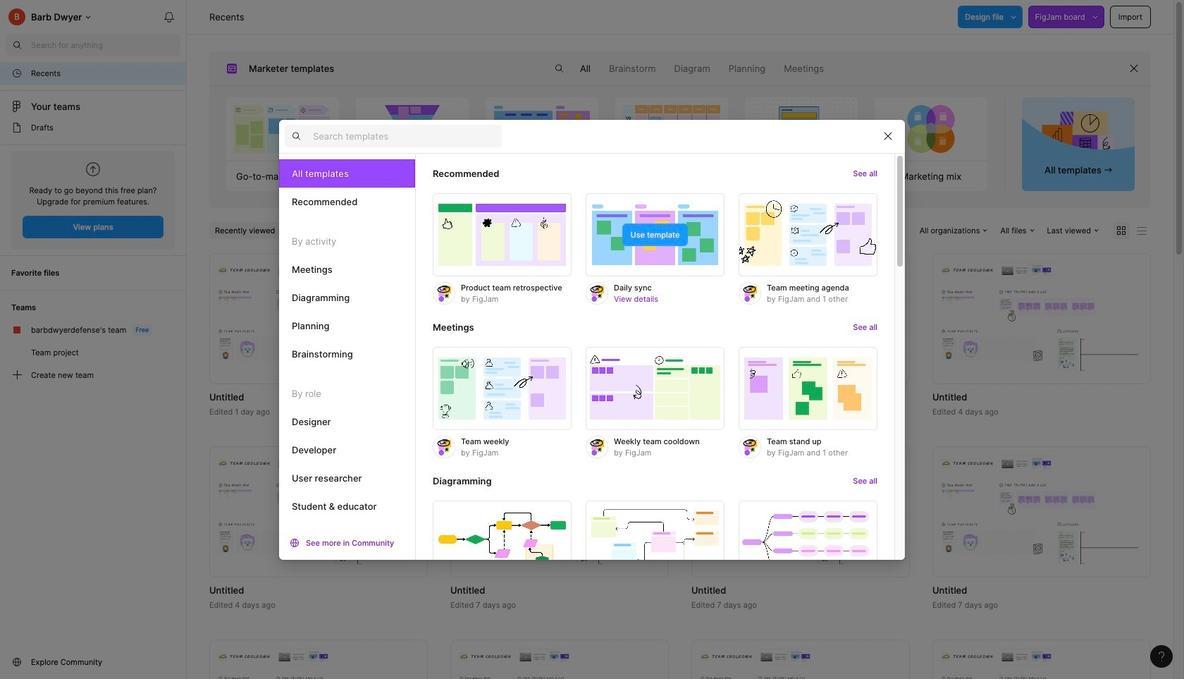 Task type: vqa. For each thing, say whether or not it's contained in the screenshot.
Storybook Connect image
no



Task type: describe. For each thing, give the bounding box(es) containing it.
search 32 image
[[548, 57, 570, 80]]

competitor analysis image
[[486, 97, 599, 160]]

team meeting agenda image
[[739, 193, 878, 276]]

Search templates text field
[[313, 128, 502, 145]]

community 16 image
[[11, 657, 23, 668]]

uml diagram image
[[586, 501, 725, 584]]

diagram basics image
[[433, 501, 572, 584]]

marketing mix image
[[875, 97, 988, 160]]

team stand up image
[[739, 347, 878, 430]]

product team retrospective image
[[433, 193, 572, 276]]

search 32 image
[[6, 34, 28, 56]]



Task type: locate. For each thing, give the bounding box(es) containing it.
mindmap image
[[739, 501, 878, 584]]

daily sync image
[[586, 193, 725, 276]]

dialog
[[279, 119, 905, 612]]

creative brief template image
[[739, 97, 865, 160]]

go-to-market (gtm) strategy image
[[227, 97, 339, 160]]

recent 16 image
[[11, 68, 23, 79]]

marketing funnel image
[[356, 97, 469, 160]]

bell 32 image
[[158, 6, 181, 28]]

page 16 image
[[11, 122, 23, 133]]

Search for anything text field
[[31, 39, 181, 51]]

social media planner image
[[616, 97, 728, 160]]

team weekly image
[[433, 347, 572, 430]]

see all all templates image
[[1042, 110, 1116, 159]]

weekly team cooldown image
[[586, 347, 725, 430]]

file thumbnail image
[[216, 262, 421, 375], [458, 262, 662, 375], [699, 262, 903, 375], [940, 262, 1145, 375], [216, 455, 421, 569], [458, 455, 662, 569], [699, 455, 903, 569], [940, 455, 1145, 569], [216, 649, 421, 679], [458, 649, 662, 679], [699, 649, 903, 679], [940, 649, 1145, 679]]



